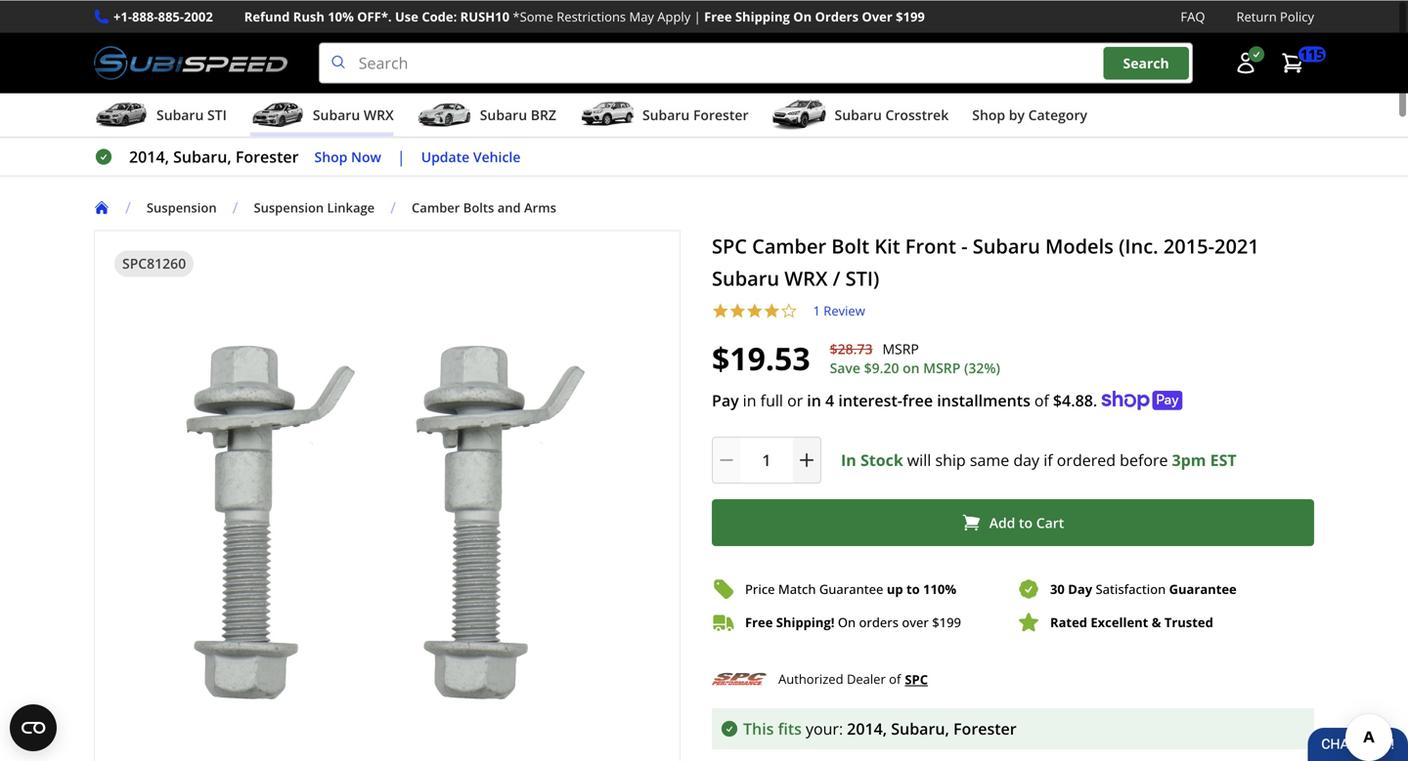 Task type: locate. For each thing, give the bounding box(es) containing it.
suspension linkage link
[[254, 199, 390, 216], [254, 199, 375, 216]]

shop for shop by category
[[972, 105, 1006, 124]]

0 horizontal spatial 2014,
[[129, 146, 169, 167]]

1 vertical spatial of
[[889, 671, 901, 688]]

0 horizontal spatial of
[[889, 671, 901, 688]]

code:
[[422, 7, 457, 25]]

before
[[1120, 450, 1168, 471]]

forester
[[693, 105, 749, 124], [236, 146, 299, 167], [954, 719, 1017, 740]]

0 vertical spatial on
[[793, 7, 812, 25]]

now
[[351, 147, 381, 166]]

None number field
[[712, 437, 822, 484]]

vehicle
[[473, 147, 521, 166]]

if
[[1044, 450, 1053, 471]]

| right apply
[[694, 7, 701, 25]]

shop left now
[[314, 147, 348, 166]]

0 horizontal spatial guarantee
[[819, 581, 884, 598]]

subaru inside dropdown button
[[156, 105, 204, 124]]

2 suspension from the left
[[254, 199, 324, 216]]

0 horizontal spatial spc
[[712, 232, 747, 259]]

$199
[[896, 7, 925, 25]]

1 horizontal spatial forester
[[693, 105, 749, 124]]

&
[[1152, 614, 1161, 631]]

1 horizontal spatial camber
[[752, 232, 827, 259]]

guarantee up trusted on the right of the page
[[1169, 581, 1237, 598]]

1 vertical spatial spc
[[905, 671, 928, 688]]

0 vertical spatial camber
[[412, 199, 460, 216]]

category
[[1028, 105, 1088, 124]]

1 vertical spatial wrx
[[785, 265, 828, 292]]

0 horizontal spatial to
[[907, 581, 920, 598]]

0 vertical spatial free
[[704, 7, 732, 25]]

subaru forester
[[643, 105, 749, 124]]

0 vertical spatial |
[[694, 7, 701, 25]]

1 horizontal spatial guarantee
[[1169, 581, 1237, 598]]

wrx
[[364, 105, 394, 124], [785, 265, 828, 292]]

msrp right "on"
[[923, 359, 961, 377]]

on left the orders
[[793, 7, 812, 25]]

$28.73
[[830, 340, 873, 358]]

in left full
[[743, 390, 757, 411]]

shop left by
[[972, 105, 1006, 124]]

full
[[761, 390, 783, 411]]

search button
[[1104, 46, 1189, 79]]

$19.53
[[712, 337, 810, 380]]

subaru, down subaru sti
[[173, 146, 232, 167]]

0 horizontal spatial |
[[397, 146, 406, 167]]

rush10
[[460, 7, 510, 25]]

update vehicle button
[[421, 145, 521, 168]]

subaru sti button
[[94, 97, 227, 136]]

subaru inside subaru crosstrek "dropdown button"
[[835, 105, 882, 124]]

of left spc link
[[889, 671, 901, 688]]

subaru,
[[173, 146, 232, 167], [891, 719, 950, 740]]

msrp up "on"
[[883, 340, 919, 358]]

1 vertical spatial camber
[[752, 232, 827, 259]]

1 horizontal spatial suspension
[[254, 199, 324, 216]]

subaru crosstrek button
[[772, 97, 949, 136]]

2 in from the left
[[807, 390, 821, 411]]

30 day satisfaction guarantee
[[1050, 581, 1237, 598]]

apply
[[658, 7, 691, 25]]

camber left "bolt"
[[752, 232, 827, 259]]

add to cart
[[990, 513, 1064, 532]]

2014, right your:
[[847, 719, 887, 740]]

0 horizontal spatial shop
[[314, 147, 348, 166]]

free
[[704, 7, 732, 25], [745, 614, 773, 631]]

of
[[1035, 390, 1049, 411], [889, 671, 901, 688]]

2015-
[[1164, 232, 1215, 259]]

in stock will ship same day if ordered before 3pm est
[[841, 450, 1237, 471]]

update
[[421, 147, 470, 166]]

/ left sti)
[[833, 265, 841, 292]]

0 vertical spatial wrx
[[364, 105, 394, 124]]

2 vertical spatial forester
[[954, 719, 1017, 740]]

subaru left brz
[[480, 105, 527, 124]]

1 horizontal spatial 2014,
[[847, 719, 887, 740]]

(32%)
[[964, 359, 1000, 377]]

1 horizontal spatial wrx
[[785, 265, 828, 292]]

suspension left 'linkage'
[[254, 199, 324, 216]]

restrictions
[[557, 7, 626, 25]]

to right up
[[907, 581, 920, 598]]

3pm
[[1172, 450, 1206, 471]]

3 star image from the left
[[746, 302, 763, 319]]

rated
[[1050, 614, 1088, 631]]

0 vertical spatial subaru,
[[173, 146, 232, 167]]

review
[[824, 302, 865, 319]]

camber bolts and arms link down vehicle
[[412, 199, 572, 216]]

subaru up shop now
[[313, 105, 360, 124]]

subaru wrx
[[313, 105, 394, 124]]

-
[[962, 232, 968, 259]]

*some
[[513, 7, 553, 25]]

subaru right a subaru crosstrek thumbnail image
[[835, 105, 882, 124]]

wrx inside spc camber bolt kit front - subaru models (inc. 2015-2021 subaru wrx / sti)
[[785, 265, 828, 292]]

arms
[[524, 199, 556, 216]]

to
[[1019, 513, 1033, 532], [907, 581, 920, 598]]

subaru inside subaru forester dropdown button
[[643, 105, 690, 124]]

free
[[903, 390, 933, 411]]

subaru inside "subaru brz" dropdown button
[[480, 105, 527, 124]]

free right apply
[[704, 7, 732, 25]]

spc inside authorized dealer of spc
[[905, 671, 928, 688]]

brz
[[531, 105, 556, 124]]

on
[[903, 359, 920, 377]]

0 horizontal spatial wrx
[[364, 105, 394, 124]]

0 vertical spatial to
[[1019, 513, 1033, 532]]

subaru for subaru wrx
[[313, 105, 360, 124]]

free down price
[[745, 614, 773, 631]]

subaru right a subaru forester thumbnail image at the left of the page
[[643, 105, 690, 124]]

/ for suspension linkage
[[232, 197, 238, 218]]

up
[[887, 581, 903, 598]]

shop by category
[[972, 105, 1088, 124]]

0 vertical spatial of
[[1035, 390, 1049, 411]]

subaru for subaru crosstrek
[[835, 105, 882, 124]]

1 in from the left
[[743, 390, 757, 411]]

return policy link
[[1237, 6, 1315, 27]]

home image
[[94, 200, 110, 215]]

suspension for suspension linkage
[[254, 199, 324, 216]]

1 horizontal spatial in
[[807, 390, 821, 411]]

add to cart button
[[712, 499, 1315, 546]]

1 horizontal spatial msrp
[[923, 359, 961, 377]]

1 vertical spatial shop
[[314, 147, 348, 166]]

guarantee
[[819, 581, 884, 598], [1169, 581, 1237, 598]]

.
[[1093, 390, 1098, 411]]

faq
[[1181, 7, 1205, 25]]

forester inside dropdown button
[[693, 105, 749, 124]]

wrx up now
[[364, 105, 394, 124]]

shop for shop now
[[314, 147, 348, 166]]

2014, down the subaru sti dropdown button at left
[[129, 146, 169, 167]]

camber left bolts
[[412, 199, 460, 216]]

to inside button
[[1019, 513, 1033, 532]]

1 guarantee from the left
[[819, 581, 884, 598]]

front
[[905, 232, 956, 259]]

suspension
[[147, 199, 217, 216], [254, 199, 324, 216]]

0 vertical spatial shop
[[972, 105, 1006, 124]]

trusted
[[1165, 614, 1214, 631]]

1 horizontal spatial free
[[745, 614, 773, 631]]

guarantee up free shipping! on orders over $ 199
[[819, 581, 884, 598]]

dealer
[[847, 671, 886, 688]]

1 vertical spatial |
[[397, 146, 406, 167]]

1 horizontal spatial spc
[[905, 671, 928, 688]]

shop inside shop by category dropdown button
[[972, 105, 1006, 124]]

0 vertical spatial forester
[[693, 105, 749, 124]]

| right now
[[397, 146, 406, 167]]

/ right home image
[[125, 197, 131, 218]]

star image
[[712, 302, 729, 319], [729, 302, 746, 319], [746, 302, 763, 319]]

/ down 2014, subaru, forester
[[232, 197, 238, 218]]

subaru for subaru sti
[[156, 105, 204, 124]]

on
[[793, 7, 812, 25], [838, 614, 856, 631]]

in left 4
[[807, 390, 821, 411]]

1 horizontal spatial shop
[[972, 105, 1006, 124]]

2 guarantee from the left
[[1169, 581, 1237, 598]]

1 horizontal spatial on
[[838, 614, 856, 631]]

to right "add"
[[1019, 513, 1033, 532]]

1 vertical spatial subaru,
[[891, 719, 950, 740]]

2021
[[1215, 232, 1260, 259]]

1 suspension from the left
[[147, 199, 217, 216]]

shop inside shop now link
[[314, 147, 348, 166]]

on left orders at the bottom
[[838, 614, 856, 631]]

1 horizontal spatial to
[[1019, 513, 1033, 532]]

0 vertical spatial 2014,
[[129, 146, 169, 167]]

return policy
[[1237, 7, 1315, 25]]

115
[[1301, 44, 1324, 63]]

0 horizontal spatial camber
[[412, 199, 460, 216]]

0 horizontal spatial forester
[[236, 146, 299, 167]]

camber bolts and arms link
[[412, 199, 572, 216], [412, 199, 556, 216]]

over
[[902, 614, 929, 631]]

subaru, down spc link
[[891, 719, 950, 740]]

199
[[940, 614, 961, 631]]

/
[[125, 197, 131, 218], [232, 197, 238, 218], [390, 197, 396, 218], [833, 265, 841, 292]]

wrx inside dropdown button
[[364, 105, 394, 124]]

1 vertical spatial to
[[907, 581, 920, 598]]

888-
[[132, 7, 158, 25]]

may
[[629, 7, 654, 25]]

subaru left sti
[[156, 105, 204, 124]]

0 vertical spatial spc
[[712, 232, 747, 259]]

day
[[1014, 450, 1040, 471]]

0 horizontal spatial suspension
[[147, 199, 217, 216]]

(inc.
[[1119, 232, 1159, 259]]

/ inside spc camber bolt kit front - subaru models (inc. 2015-2021 subaru wrx / sti)
[[833, 265, 841, 292]]

spc camber bolt kit front - subaru models (inc. 2015-2021 subaru wrx / sti)
[[712, 232, 1260, 292]]

linkage
[[327, 199, 375, 216]]

off*.
[[357, 7, 392, 25]]

|
[[694, 7, 701, 25], [397, 146, 406, 167]]

0 horizontal spatial free
[[704, 7, 732, 25]]

rush
[[293, 7, 325, 25]]

subaru inside subaru wrx dropdown button
[[313, 105, 360, 124]]

shop
[[972, 105, 1006, 124], [314, 147, 348, 166]]

0 horizontal spatial in
[[743, 390, 757, 411]]

2002
[[184, 7, 213, 25]]

wrx up 1
[[785, 265, 828, 292]]

of left $4.88 at bottom
[[1035, 390, 1049, 411]]

a subaru wrx thumbnail image image
[[250, 100, 305, 129]]

/ right 'linkage'
[[390, 197, 396, 218]]

suspension down 2014, subaru, forester
[[147, 199, 217, 216]]



Task type: vqa. For each thing, say whether or not it's contained in the screenshot.
Engine
no



Task type: describe. For each thing, give the bounding box(es) containing it.
shop by category button
[[972, 97, 1088, 136]]

camber inside spc camber bolt kit front - subaru models (inc. 2015-2021 subaru wrx / sti)
[[752, 232, 827, 259]]

fits
[[778, 719, 802, 740]]

$28.73 msrp save $9.20 on msrp (32%)
[[830, 340, 1000, 377]]

return
[[1237, 7, 1277, 25]]

button image
[[1234, 51, 1258, 74]]

in
[[841, 450, 857, 471]]

subaru for subaru forester
[[643, 105, 690, 124]]

0 horizontal spatial on
[[793, 7, 812, 25]]

open widget image
[[10, 705, 57, 752]]

subaru for subaru brz
[[480, 105, 527, 124]]

subaru brz button
[[417, 97, 556, 136]]

$
[[932, 614, 940, 631]]

1 vertical spatial 2014,
[[847, 719, 887, 740]]

subaru brz
[[480, 105, 556, 124]]

1
[[813, 302, 821, 319]]

1 vertical spatial on
[[838, 614, 856, 631]]

suspension linkage
[[254, 199, 375, 216]]

orders
[[815, 7, 859, 25]]

a subaru brz thumbnail image image
[[417, 100, 472, 129]]

this fits your: 2014, subaru, forester
[[743, 719, 1017, 740]]

or
[[787, 390, 803, 411]]

decrement image
[[717, 451, 736, 470]]

/ for suspension
[[125, 197, 131, 218]]

suspension for suspension
[[147, 199, 217, 216]]

star image
[[763, 302, 780, 319]]

110%
[[923, 581, 957, 598]]

subaru sti
[[156, 105, 227, 124]]

2 horizontal spatial forester
[[954, 719, 1017, 740]]

a subaru sti thumbnail image image
[[94, 100, 149, 129]]

sti)
[[846, 265, 880, 292]]

pay in full or in 4 interest-free installments of $4.88 .
[[712, 390, 1098, 411]]

shipping!
[[776, 614, 835, 631]]

match
[[778, 581, 816, 598]]

will
[[907, 450, 931, 471]]

subaru up star icon
[[712, 265, 780, 292]]

ship
[[935, 450, 966, 471]]

a subaru crosstrek thumbnail image image
[[772, 100, 827, 129]]

spc image
[[712, 666, 767, 693]]

shop now link
[[314, 145, 381, 168]]

orders
[[859, 614, 899, 631]]

1 review
[[813, 302, 865, 319]]

1 horizontal spatial of
[[1035, 390, 1049, 411]]

same
[[970, 450, 1010, 471]]

save
[[830, 359, 861, 377]]

spc link
[[905, 669, 928, 690]]

and
[[498, 199, 521, 216]]

refund
[[244, 7, 290, 25]]

shipping
[[735, 7, 790, 25]]

day
[[1068, 581, 1093, 598]]

1 horizontal spatial |
[[694, 7, 701, 25]]

search input field
[[319, 42, 1193, 83]]

rated excellent & trusted
[[1050, 614, 1214, 631]]

0 horizontal spatial msrp
[[883, 340, 919, 358]]

885-
[[158, 7, 184, 25]]

empty star image
[[780, 302, 798, 319]]

1 horizontal spatial subaru,
[[891, 719, 950, 740]]

use
[[395, 7, 419, 25]]

/ for camber bolts and arms
[[390, 197, 396, 218]]

camber bolts and arms link down "update vehicle" button
[[412, 199, 556, 216]]

subaru wrx button
[[250, 97, 394, 136]]

2 star image from the left
[[729, 302, 746, 319]]

faq link
[[1181, 6, 1205, 27]]

policy
[[1280, 7, 1315, 25]]

cart
[[1036, 513, 1064, 532]]

over
[[862, 7, 893, 25]]

a subaru forester thumbnail image image
[[580, 100, 635, 129]]

shop now
[[314, 147, 381, 166]]

price
[[745, 581, 775, 598]]

spc inside spc camber bolt kit front - subaru models (inc. 2015-2021 subaru wrx / sti)
[[712, 232, 747, 259]]

$9.20
[[864, 359, 899, 377]]

30
[[1050, 581, 1065, 598]]

interest-
[[839, 390, 903, 411]]

1 vertical spatial forester
[[236, 146, 299, 167]]

add
[[990, 513, 1016, 532]]

installments
[[937, 390, 1031, 411]]

4
[[826, 390, 834, 411]]

2014, subaru, forester
[[129, 146, 299, 167]]

your:
[[806, 719, 843, 740]]

kit
[[875, 232, 900, 259]]

price match guarantee up to 110%
[[745, 581, 957, 598]]

camber bolts and arms
[[412, 199, 556, 216]]

subaru right - at the top right of the page
[[973, 232, 1040, 259]]

refund rush 10% off*. use code: rush10 *some restrictions may apply | free shipping on orders over $199
[[244, 7, 925, 25]]

sti
[[207, 105, 227, 124]]

increment image
[[797, 451, 817, 470]]

subispeed logo image
[[94, 42, 287, 83]]

115 button
[[1271, 43, 1326, 82]]

0 horizontal spatial subaru,
[[173, 146, 232, 167]]

1 star image from the left
[[712, 302, 729, 319]]

subaru forester button
[[580, 97, 749, 136]]

this
[[743, 719, 774, 740]]

10%
[[328, 7, 354, 25]]

est
[[1210, 450, 1237, 471]]

+1-
[[113, 7, 132, 25]]

models
[[1046, 232, 1114, 259]]

shop pay image
[[1102, 391, 1183, 410]]

spc81260
[[122, 254, 186, 273]]

pay
[[712, 390, 739, 411]]

1 vertical spatial free
[[745, 614, 773, 631]]

of inside authorized dealer of spc
[[889, 671, 901, 688]]



